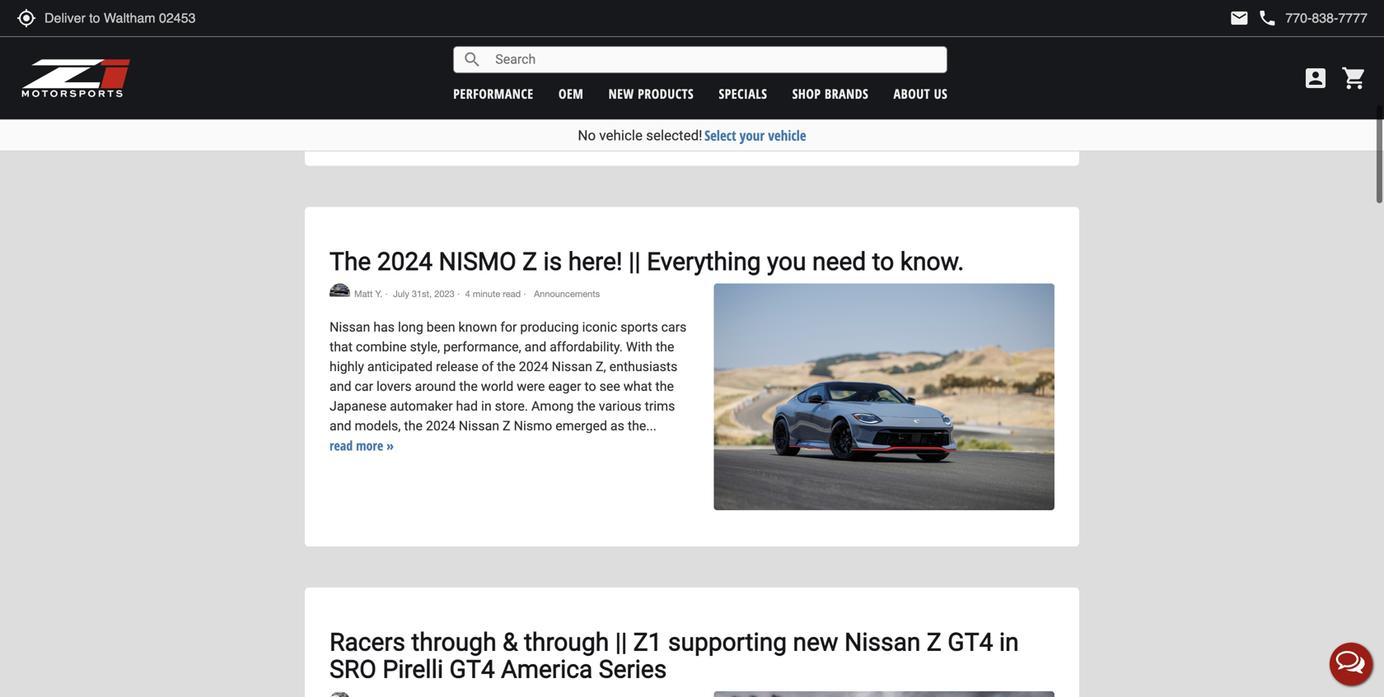 Task type: vqa. For each thing, say whether or not it's contained in the screenshot.
Core Program link
no



Task type: describe. For each thing, give the bounding box(es) containing it.
brands
[[825, 85, 869, 103]]

what
[[624, 379, 652, 394]]

0 vertical spatial read
[[496, 36, 519, 54]]

mail link
[[1230, 8, 1249, 28]]

had
[[456, 399, 478, 414]]

in inside racers through & through || z1 supporting new nissan z gt4 in sro pirelli gt4 america series
[[999, 628, 1019, 657]]

oem
[[559, 85, 584, 103]]

phone link
[[1258, 8, 1368, 28]]

z inside nissan has long been known for producing iconic sports cars that combine style, performance, and affordability. with the highly anticipated release of the 2024 nissan z, enthusiasts and car lovers around the world were eager to see what the japanese automaker had in store. among the various trims and models, the 2024 nissan z nismo emerged as the... read more »
[[503, 418, 511, 434]]

among
[[531, 399, 574, 414]]

know.
[[900, 247, 964, 276]]

about
[[894, 85, 930, 103]]

nismo
[[439, 247, 516, 276]]

the 2024 nismo z is here! || everything you need to know.
[[330, 247, 964, 276]]

racers
[[330, 628, 405, 657]]

Search search field
[[482, 47, 947, 72]]

products
[[638, 85, 694, 103]]

around
[[415, 379, 456, 394]]

series
[[599, 655, 667, 685]]

various
[[599, 399, 642, 414]]

phone
[[1258, 8, 1277, 28]]

shopping_cart
[[1341, 65, 1368, 91]]

shopping_cart link
[[1337, 65, 1368, 91]]

0 vertical spatial more
[[523, 36, 550, 54]]

the down cars
[[656, 339, 674, 355]]

sports
[[620, 319, 658, 335]]

2023
[[434, 289, 455, 299]]

4
[[465, 289, 470, 299]]

america
[[501, 655, 593, 685]]

the right of
[[497, 359, 516, 375]]

1 horizontal spatial read more » link
[[496, 36, 560, 54]]

has
[[373, 319, 395, 335]]

iconic
[[582, 319, 617, 335]]

car
[[355, 379, 373, 394]]

performance link
[[453, 85, 534, 103]]

y.
[[375, 289, 382, 299]]

anticipated
[[367, 359, 433, 375]]

models,
[[355, 418, 401, 434]]

new products link
[[609, 85, 694, 103]]

my_location
[[16, 8, 36, 28]]

nissan has long been known for producing iconic sports cars that combine style, performance, and affordability. with the highly anticipated release of the 2024 nissan z, enthusiasts and car lovers around the world were eager to see what the japanese automaker had in store. among the various trims and models, the 2024 nissan z nismo emerged as the... read more »
[[330, 319, 687, 455]]

shop
[[792, 85, 821, 103]]

the 2024 nismo z is here! || everything you need to know. link
[[330, 247, 964, 276]]

more inside nissan has long been known for producing iconic sports cars that combine style, performance, and affordability. with the highly anticipated release of the 2024 nissan z, enthusiasts and car lovers around the world were eager to see what the japanese automaker had in store. among the various trims and models, the 2024 nissan z nismo emerged as the... read more »
[[356, 437, 383, 455]]

enthusiasts
[[609, 359, 678, 375]]

need
[[812, 247, 866, 276]]

style,
[[410, 339, 440, 355]]

new inside racers through & through || z1 supporting new nissan z gt4 in sro pirelli gt4 america series
[[793, 628, 838, 657]]

specials link
[[719, 85, 767, 103]]

long
[[398, 319, 423, 335]]

the up had
[[459, 379, 478, 394]]

your
[[740, 126, 765, 145]]

japanese
[[330, 399, 387, 414]]

performance,
[[443, 339, 521, 355]]

select your vehicle link
[[704, 126, 806, 145]]

specials
[[719, 85, 767, 103]]

release
[[436, 359, 478, 375]]

1 vertical spatial 2024
[[519, 359, 548, 375]]

new products
[[609, 85, 694, 103]]

july
[[393, 289, 409, 299]]

no
[[578, 127, 596, 144]]

is
[[543, 247, 562, 276]]

1 horizontal spatial »
[[553, 36, 560, 54]]

known
[[459, 319, 497, 335]]

z inside racers through & through || z1 supporting new nissan z gt4 in sro pirelli gt4 america series
[[927, 628, 942, 657]]

automaker
[[390, 399, 453, 414]]

trims
[[645, 399, 675, 414]]

0 vertical spatial new
[[609, 85, 634, 103]]

producing
[[520, 319, 579, 335]]

the
[[330, 247, 371, 276]]

selected!
[[646, 127, 702, 144]]

for
[[500, 319, 517, 335]]

announcements
[[531, 289, 600, 299]]

supporting
[[668, 628, 787, 657]]

account_box
[[1303, 65, 1329, 91]]



Task type: locate. For each thing, give the bounding box(es) containing it.
the up trims
[[655, 379, 674, 394]]

&
[[503, 628, 518, 657]]

oem link
[[559, 85, 584, 103]]

july 31st, 2023
[[393, 289, 455, 299]]

select
[[704, 126, 736, 145]]

0 horizontal spatial new
[[609, 85, 634, 103]]

0 horizontal spatial vehicle
[[599, 127, 643, 144]]

through left &
[[411, 628, 497, 657]]

1 through from the left
[[411, 628, 497, 657]]

1 horizontal spatial ||
[[629, 247, 641, 276]]

2 horizontal spatial z
[[927, 628, 942, 657]]

eager
[[548, 379, 581, 394]]

1 vertical spatial new
[[793, 628, 838, 657]]

1 vertical spatial »
[[387, 437, 394, 455]]

the down automaker
[[404, 418, 423, 434]]

as
[[610, 418, 624, 434]]

4 minute read
[[465, 289, 521, 299]]

gt4
[[948, 628, 993, 657], [449, 655, 495, 685]]

were
[[517, 379, 545, 394]]

0 horizontal spatial to
[[585, 379, 596, 394]]

here!
[[568, 247, 623, 276]]

and down producing
[[525, 339, 546, 355]]

2024 down automaker
[[426, 418, 455, 434]]

see
[[599, 379, 620, 394]]

0 horizontal spatial ||
[[615, 628, 627, 657]]

2 vertical spatial and
[[330, 418, 351, 434]]

|| right the here!
[[629, 247, 641, 276]]

2 through from the left
[[524, 628, 609, 657]]

0 horizontal spatial read more » link
[[330, 437, 394, 455]]

matt y.
[[354, 289, 382, 299]]

of
[[482, 359, 494, 375]]

|| inside racers through & through || z1 supporting new nissan z gt4 in sro pirelli gt4 america series
[[615, 628, 627, 657]]

read inside nissan has long been known for producing iconic sports cars that combine style, performance, and affordability. with the highly anticipated release of the 2024 nissan z, enthusiasts and car lovers around the world were eager to see what the japanese automaker had in store. among the various trims and models, the 2024 nissan z nismo emerged as the... read more »
[[330, 437, 353, 455]]

the 2024 nismo z is here! || everything you need to know. image
[[714, 284, 1055, 511]]

cars
[[661, 319, 687, 335]]

the z1 600r is now available || what is it? image
[[714, 0, 1055, 130]]

world
[[481, 379, 514, 394]]

0 horizontal spatial in
[[481, 399, 492, 414]]

2 vertical spatial 2024
[[426, 418, 455, 434]]

to left the see
[[585, 379, 596, 394]]

vehicle inside "no vehicle selected! select your vehicle"
[[599, 127, 643, 144]]

lovers
[[377, 379, 412, 394]]

1 horizontal spatial through
[[524, 628, 609, 657]]

1 vertical spatial z
[[503, 418, 511, 434]]

1 horizontal spatial to
[[872, 247, 894, 276]]

shop brands
[[792, 85, 869, 103]]

read right minute
[[503, 289, 521, 299]]

0 vertical spatial 2024
[[377, 247, 433, 276]]

2024 up were
[[519, 359, 548, 375]]

|| left z1 at the bottom
[[615, 628, 627, 657]]

1 vertical spatial more
[[356, 437, 383, 455]]

sro
[[330, 655, 376, 685]]

1 vertical spatial ||
[[615, 628, 627, 657]]

nissan inside racers through & through || z1 supporting new nissan z gt4 in sro pirelli gt4 america series
[[844, 628, 921, 657]]

read down japanese
[[330, 437, 353, 455]]

and down highly
[[330, 379, 351, 394]]

more
[[523, 36, 550, 54], [356, 437, 383, 455]]

read more »
[[496, 36, 560, 54]]

about us link
[[894, 85, 948, 103]]

through right &
[[524, 628, 609, 657]]

with
[[626, 339, 653, 355]]

nismo
[[514, 418, 552, 434]]

0 vertical spatial to
[[872, 247, 894, 276]]

mail
[[1230, 8, 1249, 28]]

minute
[[473, 289, 500, 299]]

search
[[462, 50, 482, 70]]

0 horizontal spatial z
[[503, 418, 511, 434]]

to inside nissan has long been known for producing iconic sports cars that combine style, performance, and affordability. with the highly anticipated release of the 2024 nissan z, enthusiasts and car lovers around the world were eager to see what the japanese automaker had in store. among the various trims and models, the 2024 nissan z nismo emerged as the... read more »
[[585, 379, 596, 394]]

performance
[[453, 85, 534, 103]]

everything
[[647, 247, 761, 276]]

z1 motorsports logo image
[[21, 58, 131, 99]]

through
[[411, 628, 497, 657], [524, 628, 609, 657]]

and
[[525, 339, 546, 355], [330, 379, 351, 394], [330, 418, 351, 434]]

0 vertical spatial ||
[[629, 247, 641, 276]]

us
[[934, 85, 948, 103]]

more up "performance"
[[523, 36, 550, 54]]

0 horizontal spatial through
[[411, 628, 497, 657]]

1 vertical spatial read
[[503, 289, 521, 299]]

read
[[496, 36, 519, 54], [503, 289, 521, 299], [330, 437, 353, 455]]

0 vertical spatial and
[[525, 339, 546, 355]]

read more » link right search
[[496, 36, 560, 54]]

affordability.
[[550, 339, 623, 355]]

vehicle right your
[[768, 126, 806, 145]]

matt y. image
[[330, 284, 350, 297]]

combine
[[356, 339, 407, 355]]

z,
[[596, 359, 606, 375]]

2 vertical spatial z
[[927, 628, 942, 657]]

» inside nissan has long been known for producing iconic sports cars that combine style, performance, and affordability. with the highly anticipated release of the 2024 nissan z, enthusiasts and car lovers around the world were eager to see what the japanese automaker had in store. among the various trims and models, the 2024 nissan z nismo emerged as the... read more »
[[387, 437, 394, 455]]

vehicle right no on the top left
[[599, 127, 643, 144]]

racers through & through || z1 supporting new nissan z gt4 in sro pirelli gt4 america series
[[330, 628, 1019, 685]]

read more » link
[[496, 36, 560, 54], [330, 437, 394, 455]]

you
[[767, 247, 806, 276]]

1 vertical spatial and
[[330, 379, 351, 394]]

vehicle
[[768, 126, 806, 145], [599, 127, 643, 144]]

2024 up july
[[377, 247, 433, 276]]

that
[[330, 339, 353, 355]]

2 vertical spatial read
[[330, 437, 353, 455]]

about us
[[894, 85, 948, 103]]

matt
[[354, 289, 373, 299]]

31st,
[[412, 289, 432, 299]]

nissan
[[330, 319, 370, 335], [552, 359, 592, 375], [459, 418, 499, 434], [844, 628, 921, 657]]

no vehicle selected! select your vehicle
[[578, 126, 806, 145]]

0 vertical spatial »
[[553, 36, 560, 54]]

1 horizontal spatial in
[[999, 628, 1019, 657]]

1 vertical spatial to
[[585, 379, 596, 394]]

1 horizontal spatial more
[[523, 36, 550, 54]]

been
[[427, 319, 455, 335]]

account_box link
[[1298, 65, 1333, 91]]

more down "models,"
[[356, 437, 383, 455]]

emerged
[[556, 418, 607, 434]]

1 horizontal spatial z
[[522, 247, 537, 276]]

1 horizontal spatial vehicle
[[768, 126, 806, 145]]

0 vertical spatial z
[[522, 247, 537, 276]]

in
[[481, 399, 492, 414], [999, 628, 1019, 657]]

0 vertical spatial read more » link
[[496, 36, 560, 54]]

read right search
[[496, 36, 519, 54]]

0 vertical spatial in
[[481, 399, 492, 414]]

1 vertical spatial in
[[999, 628, 1019, 657]]

||
[[629, 247, 641, 276], [615, 628, 627, 657]]

highly
[[330, 359, 364, 375]]

and down japanese
[[330, 418, 351, 434]]

in inside nissan has long been known for producing iconic sports cars that combine style, performance, and affordability. with the highly anticipated release of the 2024 nissan z, enthusiasts and car lovers around the world were eager to see what the japanese automaker had in store. among the various trims and models, the 2024 nissan z nismo emerged as the... read more »
[[481, 399, 492, 414]]

to
[[872, 247, 894, 276], [585, 379, 596, 394]]

» up oem link
[[553, 36, 560, 54]]

1 vertical spatial read more » link
[[330, 437, 394, 455]]

»
[[553, 36, 560, 54], [387, 437, 394, 455]]

the up emerged
[[577, 399, 596, 414]]

the
[[656, 339, 674, 355], [497, 359, 516, 375], [459, 379, 478, 394], [655, 379, 674, 394], [577, 399, 596, 414], [404, 418, 423, 434]]

2024
[[377, 247, 433, 276], [519, 359, 548, 375], [426, 418, 455, 434]]

shop brands link
[[792, 85, 869, 103]]

pirelli
[[383, 655, 443, 685]]

0 horizontal spatial more
[[356, 437, 383, 455]]

1 horizontal spatial gt4
[[948, 628, 993, 657]]

z1
[[633, 628, 662, 657]]

0 horizontal spatial »
[[387, 437, 394, 455]]

1 horizontal spatial new
[[793, 628, 838, 657]]

the...
[[628, 418, 657, 434]]

mail phone
[[1230, 8, 1277, 28]]

racers through & through || z1 supporting new nissan z gt4 in sro pirelli gt4 america series link
[[330, 628, 1019, 685]]

» down "models,"
[[387, 437, 394, 455]]

to right need
[[872, 247, 894, 276]]

read more » link down "models,"
[[330, 437, 394, 455]]

0 horizontal spatial gt4
[[449, 655, 495, 685]]



